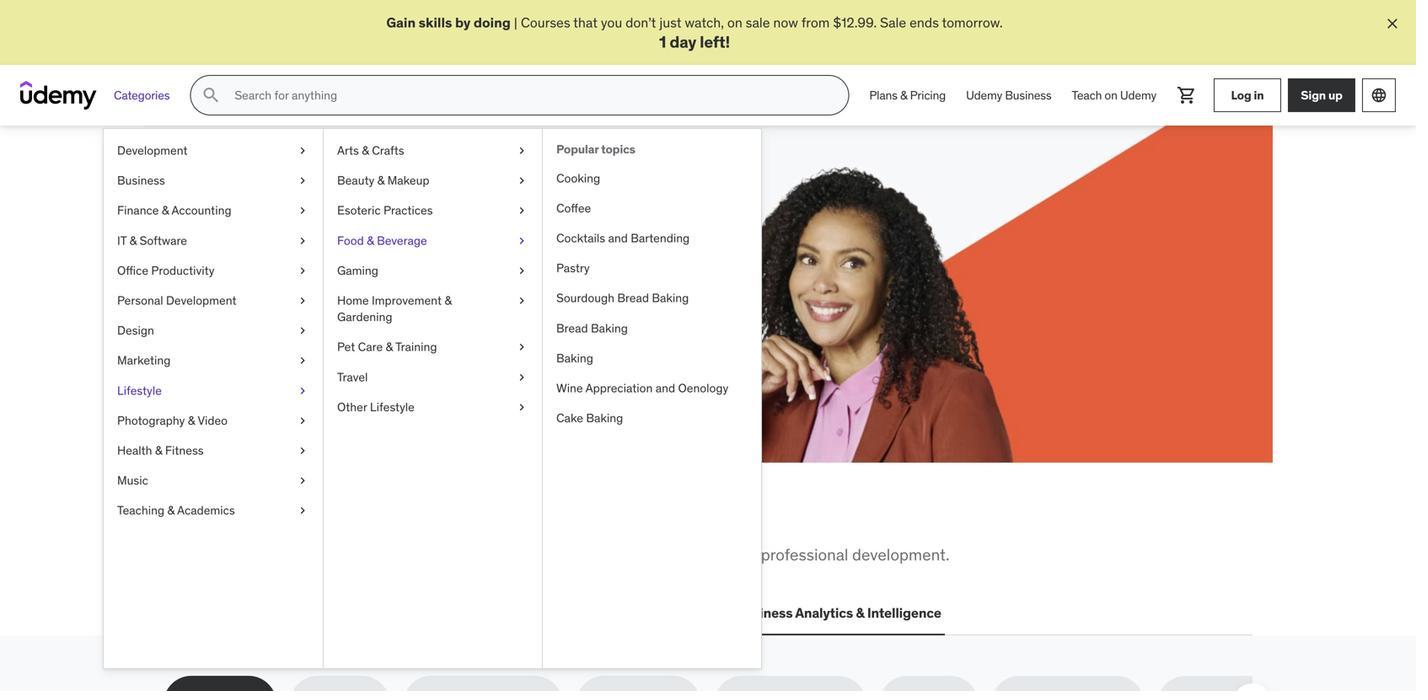 Task type: describe. For each thing, give the bounding box(es) containing it.
baking down pastry link
[[652, 291, 689, 306]]

sign up link
[[1288, 79, 1356, 112]]

gardening
[[337, 310, 392, 325]]

business link
[[104, 166, 323, 196]]

xsmall image for health & fitness
[[296, 443, 309, 459]]

xsmall image for teaching & academics
[[296, 503, 309, 519]]

software
[[140, 233, 187, 248]]

sourdough
[[556, 291, 615, 306]]

at
[[224, 293, 236, 311]]

improvement
[[372, 293, 442, 308]]

baking down the sourdough bread baking
[[591, 321, 628, 336]]

baking down appreciation
[[586, 411, 623, 426]]

gaming
[[337, 263, 378, 278]]

topics,
[[460, 545, 507, 565]]

crafts
[[372, 143, 404, 158]]

technical
[[391, 545, 456, 565]]

|
[[514, 14, 518, 31]]

log in link
[[1214, 79, 1282, 112]]

oenology
[[678, 381, 729, 396]]

categories button
[[104, 75, 180, 116]]

xsmall image for office productivity
[[296, 263, 309, 279]]

workplace
[[256, 545, 330, 565]]

0 vertical spatial development
[[117, 143, 188, 158]]

rounded
[[697, 545, 757, 565]]

music
[[117, 473, 148, 488]]

pet care & training
[[337, 340, 437, 355]]

cooking
[[556, 171, 600, 186]]

data
[[513, 605, 542, 622]]

1
[[659, 32, 666, 52]]

wine appreciation and oenology
[[556, 381, 729, 396]]

plans & pricing
[[870, 88, 946, 103]]

cake
[[556, 411, 583, 426]]

ends for save)
[[316, 293, 345, 311]]

professional
[[761, 545, 849, 565]]

beauty
[[337, 173, 375, 188]]

xsmall image for it & software
[[296, 233, 309, 249]]

beauty & makeup link
[[324, 166, 542, 196]]

practices
[[384, 203, 433, 218]]

skill
[[333, 275, 356, 292]]

fitness
[[165, 443, 204, 458]]

wine
[[556, 381, 583, 396]]

$12.99. for |
[[833, 14, 877, 31]]

don't
[[626, 14, 656, 31]]

sign up
[[1301, 88, 1343, 103]]

& for academics
[[167, 503, 175, 518]]

left!
[[700, 32, 730, 52]]

watch,
[[685, 14, 724, 31]]

xsmall image for lifestyle
[[296, 383, 309, 399]]

close image
[[1384, 15, 1401, 32]]

it for it certifications
[[303, 605, 314, 622]]

supports
[[595, 545, 659, 565]]

cocktails
[[556, 231, 605, 246]]

video
[[198, 413, 228, 428]]

submit search image
[[201, 85, 221, 106]]

$12.99. for save)
[[239, 293, 283, 311]]

it for it & software
[[117, 233, 127, 248]]

intelligence
[[867, 605, 942, 622]]

pet
[[337, 340, 355, 355]]

teach
[[1072, 88, 1102, 103]]

by
[[455, 14, 471, 31]]

categories
[[114, 88, 170, 103]]

& for pricing
[[900, 88, 908, 103]]

academics
[[177, 503, 235, 518]]

every
[[297, 275, 329, 292]]

design link
[[104, 316, 323, 346]]

development link
[[104, 136, 323, 166]]

it & software link
[[104, 226, 323, 256]]

training
[[395, 340, 437, 355]]

wine appreciation and oenology link
[[543, 374, 761, 404]]

Search for anything text field
[[231, 81, 828, 110]]

doing
[[474, 14, 511, 31]]

now
[[773, 14, 798, 31]]

just
[[660, 14, 682, 31]]

arts
[[337, 143, 359, 158]]

sale
[[746, 14, 770, 31]]

1 horizontal spatial skills
[[334, 545, 370, 565]]

topics
[[601, 142, 636, 157]]

1 vertical spatial and
[[656, 381, 675, 396]]

xsmall image for photography & video
[[296, 413, 309, 429]]

cake baking link
[[543, 404, 761, 434]]

xsmall image for beauty & makeup
[[515, 173, 529, 189]]

it & software
[[117, 233, 187, 248]]

arts & crafts
[[337, 143, 404, 158]]

data science
[[513, 605, 595, 622]]

& inside home improvement & gardening
[[445, 293, 452, 308]]

(and
[[224, 233, 283, 268]]

teaching & academics link
[[104, 496, 323, 526]]

gain
[[386, 14, 416, 31]]

other
[[337, 400, 367, 415]]

& for fitness
[[155, 443, 162, 458]]

food & beverage
[[337, 233, 427, 248]]

ends for |
[[910, 14, 939, 31]]

marketing
[[117, 353, 171, 368]]

in inside all the skills you need in one place from critical workplace skills to technical topics, our catalog supports well-rounded professional development.
[[455, 503, 481, 538]]

development.
[[852, 545, 950, 565]]

baking up 'wine'
[[556, 351, 593, 366]]

finance & accounting link
[[104, 196, 323, 226]]

pet care & training link
[[324, 332, 542, 362]]

sign
[[1301, 88, 1326, 103]]

home
[[337, 293, 369, 308]]

teaching & academics
[[117, 503, 235, 518]]



Task type: locate. For each thing, give the bounding box(es) containing it.
business analytics & intelligence button
[[732, 593, 945, 634]]

xsmall image inside esoteric practices "link"
[[515, 203, 529, 219]]

0 vertical spatial bread
[[617, 291, 649, 306]]

teach on udemy link
[[1062, 75, 1167, 116]]

$12.99. right from
[[833, 14, 877, 31]]

tomorrow. inside learn, practice, succeed (and save) courses for every skill in your learning journey, starting at $12.99. sale ends tomorrow.
[[348, 293, 409, 311]]

our
[[511, 545, 535, 565]]

starting
[[505, 275, 552, 292]]

you inside all the skills you need in one place from critical workplace skills to technical topics, our catalog supports well-rounded professional development.
[[333, 503, 381, 538]]

xsmall image for marketing
[[296, 353, 309, 369]]

1 horizontal spatial $12.99.
[[833, 14, 877, 31]]

tomorrow. down your
[[348, 293, 409, 311]]

well-
[[663, 545, 698, 565]]

skills left by on the left top of the page
[[419, 14, 452, 31]]

0 vertical spatial ends
[[910, 14, 939, 31]]

xsmall image
[[296, 203, 309, 219], [296, 233, 309, 249], [515, 233, 529, 249], [515, 369, 529, 386], [515, 399, 529, 416], [296, 413, 309, 429], [296, 443, 309, 459], [296, 473, 309, 489], [296, 503, 309, 519]]

development down office productivity link
[[166, 293, 237, 308]]

on
[[727, 14, 743, 31], [1105, 88, 1118, 103]]

sale inside gain skills by doing | courses that you don't just watch, on sale now from $12.99. sale ends tomorrow. 1 day left!
[[880, 14, 907, 31]]

choose a language image
[[1371, 87, 1388, 104]]

0 horizontal spatial and
[[608, 231, 628, 246]]

xsmall image inside pet care & training link
[[515, 339, 529, 356]]

beauty & makeup
[[337, 173, 430, 188]]

popular
[[556, 142, 599, 157]]

xsmall image for personal development
[[296, 293, 309, 309]]

0 vertical spatial tomorrow.
[[942, 14, 1003, 31]]

coffee link
[[543, 194, 761, 224]]

1 vertical spatial skills
[[256, 503, 328, 538]]

save)
[[288, 233, 355, 268]]

practice,
[[317, 199, 432, 234]]

up
[[1329, 88, 1343, 103]]

pastry
[[556, 261, 590, 276]]

0 vertical spatial sale
[[880, 14, 907, 31]]

plans & pricing link
[[859, 75, 956, 116]]

& inside it & software link
[[129, 233, 137, 248]]

& right arts on the left top of the page
[[362, 143, 369, 158]]

food & beverage link
[[324, 226, 542, 256]]

0 horizontal spatial sale
[[286, 293, 313, 311]]

sourdough bread baking link
[[543, 284, 761, 314]]

xsmall image inside other lifestyle link
[[515, 399, 529, 416]]

1 vertical spatial business
[[117, 173, 165, 188]]

& inside beauty & makeup link
[[377, 173, 385, 188]]

ends up pricing
[[910, 14, 939, 31]]

1 vertical spatial in
[[359, 275, 370, 292]]

bread
[[617, 291, 649, 306], [556, 321, 588, 336]]

& inside the health & fitness link
[[155, 443, 162, 458]]

tomorrow. for save)
[[348, 293, 409, 311]]

xsmall image inside personal development link
[[296, 293, 309, 309]]

courses for (and
[[224, 275, 274, 292]]

1 vertical spatial tomorrow.
[[348, 293, 409, 311]]

1 vertical spatial you
[[333, 503, 381, 538]]

1 vertical spatial bread
[[556, 321, 588, 336]]

business left analytics
[[736, 605, 793, 622]]

& for beverage
[[367, 233, 374, 248]]

in up topics,
[[455, 503, 481, 538]]

& inside plans & pricing link
[[900, 88, 908, 103]]

1 vertical spatial ends
[[316, 293, 345, 311]]

2 horizontal spatial skills
[[419, 14, 452, 31]]

sale up plans
[[880, 14, 907, 31]]

from
[[802, 14, 830, 31]]

other lifestyle
[[337, 400, 415, 415]]

0 vertical spatial lifestyle
[[117, 383, 162, 398]]

xsmall image inside food & beverage link
[[515, 233, 529, 249]]

ends down 'skill' at left top
[[316, 293, 345, 311]]

xsmall image for business
[[296, 173, 309, 189]]

log
[[1231, 88, 1252, 103]]

food
[[337, 233, 364, 248]]

udemy right pricing
[[966, 88, 1003, 103]]

1 vertical spatial on
[[1105, 88, 1118, 103]]

& right "health" in the bottom of the page
[[155, 443, 162, 458]]

udemy image
[[20, 81, 97, 110]]

udemy business link
[[956, 75, 1062, 116]]

0 vertical spatial skills
[[419, 14, 452, 31]]

development down categories dropdown button
[[117, 143, 188, 158]]

0 horizontal spatial tomorrow.
[[348, 293, 409, 311]]

0 horizontal spatial courses
[[224, 275, 274, 292]]

courses up the at
[[224, 275, 274, 292]]

courses for doing
[[521, 14, 570, 31]]

skills left to
[[334, 545, 370, 565]]

xsmall image
[[296, 143, 309, 159], [515, 143, 529, 159], [296, 173, 309, 189], [515, 173, 529, 189], [515, 203, 529, 219], [296, 263, 309, 279], [515, 263, 529, 279], [296, 293, 309, 309], [515, 293, 529, 309], [296, 323, 309, 339], [515, 339, 529, 356], [296, 353, 309, 369], [296, 383, 309, 399]]

1 vertical spatial development
[[166, 293, 237, 308]]

1 horizontal spatial business
[[736, 605, 793, 622]]

0 vertical spatial business
[[1005, 88, 1052, 103]]

1 horizontal spatial and
[[656, 381, 675, 396]]

baking
[[652, 291, 689, 306], [591, 321, 628, 336], [556, 351, 593, 366], [586, 411, 623, 426]]

tomorrow.
[[942, 14, 1003, 31], [348, 293, 409, 311]]

it left certifications
[[303, 605, 314, 622]]

journey,
[[455, 275, 502, 292]]

xsmall image inside marketing link
[[296, 353, 309, 369]]

0 vertical spatial it
[[117, 233, 127, 248]]

tomorrow. inside gain skills by doing | courses that you don't just watch, on sale now from $12.99. sale ends tomorrow. 1 day left!
[[942, 14, 1003, 31]]

0 horizontal spatial you
[[333, 503, 381, 538]]

& right analytics
[[856, 605, 865, 622]]

1 vertical spatial lifestyle
[[370, 400, 415, 415]]

2 horizontal spatial in
[[1254, 88, 1264, 103]]

1 horizontal spatial courses
[[521, 14, 570, 31]]

$12.99. inside gain skills by doing | courses that you don't just watch, on sale now from $12.99. sale ends tomorrow. 1 day left!
[[833, 14, 877, 31]]

xsmall image inside "travel" link
[[515, 369, 529, 386]]

2 vertical spatial skills
[[334, 545, 370, 565]]

0 horizontal spatial skills
[[256, 503, 328, 538]]

xsmall image inside finance & accounting 'link'
[[296, 203, 309, 219]]

& for software
[[129, 233, 137, 248]]

teaching
[[117, 503, 165, 518]]

ends inside gain skills by doing | courses that you don't just watch, on sale now from $12.99. sale ends tomorrow. 1 day left!
[[910, 14, 939, 31]]

in right 'skill' at left top
[[359, 275, 370, 292]]

other lifestyle link
[[324, 393, 542, 423]]

courses inside learn, practice, succeed (and save) courses for every skill in your learning journey, starting at $12.99. sale ends tomorrow.
[[224, 275, 274, 292]]

udemy business
[[966, 88, 1052, 103]]

& right food on the top left of the page
[[367, 233, 374, 248]]

0 horizontal spatial on
[[727, 14, 743, 31]]

tomorrow. up udemy business
[[942, 14, 1003, 31]]

xsmall image for other lifestyle
[[515, 399, 529, 416]]

on inside gain skills by doing | courses that you don't just watch, on sale now from $12.99. sale ends tomorrow. 1 day left!
[[727, 14, 743, 31]]

skills inside gain skills by doing | courses that you don't just watch, on sale now from $12.99. sale ends tomorrow. 1 day left!
[[419, 14, 452, 31]]

care
[[358, 340, 383, 355]]

bartending
[[631, 231, 690, 246]]

cooking link
[[543, 164, 761, 194]]

in right the log
[[1254, 88, 1264, 103]]

1 horizontal spatial tomorrow.
[[942, 14, 1003, 31]]

business analytics & intelligence
[[736, 605, 942, 622]]

xsmall image inside the music link
[[296, 473, 309, 489]]

it certifications button
[[299, 593, 406, 634]]

finance & accounting
[[117, 203, 232, 218]]

0 horizontal spatial udemy
[[966, 88, 1003, 103]]

shopping cart with 0 items image
[[1177, 85, 1197, 106]]

one
[[486, 503, 535, 538]]

food & beverage element
[[542, 129, 761, 669]]

xsmall image inside it & software link
[[296, 233, 309, 249]]

1 horizontal spatial in
[[455, 503, 481, 538]]

health & fitness
[[117, 443, 204, 458]]

sale down every
[[286, 293, 313, 311]]

0 vertical spatial $12.99.
[[833, 14, 877, 31]]

1 vertical spatial sale
[[286, 293, 313, 311]]

sale for |
[[880, 14, 907, 31]]

sale inside learn, practice, succeed (and save) courses for every skill in your learning journey, starting at $12.99. sale ends tomorrow.
[[286, 293, 313, 311]]

science
[[545, 605, 595, 622]]

business for business analytics & intelligence
[[736, 605, 793, 622]]

0 vertical spatial you
[[601, 14, 622, 31]]

0 horizontal spatial business
[[117, 173, 165, 188]]

skills up workplace
[[256, 503, 328, 538]]

business for business
[[117, 173, 165, 188]]

0 vertical spatial and
[[608, 231, 628, 246]]

learning
[[403, 275, 451, 292]]

xsmall image for gaming
[[515, 263, 529, 279]]

sale for save)
[[286, 293, 313, 311]]

personal
[[117, 293, 163, 308]]

coffee
[[556, 201, 591, 216]]

1 horizontal spatial sale
[[880, 14, 907, 31]]

photography & video link
[[104, 406, 323, 436]]

xsmall image inside development link
[[296, 143, 309, 159]]

udemy left shopping cart with 0 items "icon"
[[1120, 88, 1157, 103]]

ends inside learn, practice, succeed (and save) courses for every skill in your learning journey, starting at $12.99. sale ends tomorrow.
[[316, 293, 345, 311]]

xsmall image for design
[[296, 323, 309, 339]]

skills
[[419, 14, 452, 31], [256, 503, 328, 538], [334, 545, 370, 565]]

0 horizontal spatial bread
[[556, 321, 588, 336]]

& inside arts & crafts 'link'
[[362, 143, 369, 158]]

& right the teaching
[[167, 503, 175, 518]]

business left teach
[[1005, 88, 1052, 103]]

$12.99. inside learn, practice, succeed (and save) courses for every skill in your learning journey, starting at $12.99. sale ends tomorrow.
[[239, 293, 283, 311]]

you up to
[[333, 503, 381, 538]]

place
[[540, 503, 610, 538]]

courses
[[521, 14, 570, 31], [224, 275, 274, 292]]

2 udemy from the left
[[1120, 88, 1157, 103]]

2 vertical spatial business
[[736, 605, 793, 622]]

plans
[[870, 88, 898, 103]]

& for crafts
[[362, 143, 369, 158]]

photography
[[117, 413, 185, 428]]

& right beauty
[[377, 173, 385, 188]]

0 horizontal spatial ends
[[316, 293, 345, 311]]

0 horizontal spatial it
[[117, 233, 127, 248]]

xsmall image inside gaming link
[[515, 263, 529, 279]]

appreciation
[[586, 381, 653, 396]]

& for video
[[188, 413, 195, 428]]

xsmall image inside arts & crafts 'link'
[[515, 143, 529, 159]]

courses right |
[[521, 14, 570, 31]]

0 vertical spatial courses
[[521, 14, 570, 31]]

xsmall image inside office productivity link
[[296, 263, 309, 279]]

bread down pastry link
[[617, 291, 649, 306]]

health & fitness link
[[104, 436, 323, 466]]

courses inside gain skills by doing | courses that you don't just watch, on sale now from $12.99. sale ends tomorrow. 1 day left!
[[521, 14, 570, 31]]

& inside pet care & training link
[[386, 340, 393, 355]]

business inside button
[[736, 605, 793, 622]]

xsmall image for esoteric practices
[[515, 203, 529, 219]]

xsmall image for pet care & training
[[515, 339, 529, 356]]

1 horizontal spatial udemy
[[1120, 88, 1157, 103]]

the
[[208, 503, 251, 538]]

cocktails and bartending
[[556, 231, 690, 246]]

that
[[573, 14, 598, 31]]

& right the finance
[[162, 203, 169, 218]]

and down baking link
[[656, 381, 675, 396]]

critical
[[204, 545, 252, 565]]

in
[[1254, 88, 1264, 103], [359, 275, 370, 292], [455, 503, 481, 538]]

business up the finance
[[117, 173, 165, 188]]

xsmall image for music
[[296, 473, 309, 489]]

& inside business analytics & intelligence button
[[856, 605, 865, 622]]

& for makeup
[[377, 173, 385, 188]]

& down learning
[[445, 293, 452, 308]]

& inside food & beverage link
[[367, 233, 374, 248]]

1 horizontal spatial lifestyle
[[370, 400, 415, 415]]

0 vertical spatial on
[[727, 14, 743, 31]]

it
[[117, 233, 127, 248], [303, 605, 314, 622]]

xsmall image inside photography & video link
[[296, 413, 309, 429]]

learn, practice, succeed (and save) courses for every skill in your learning journey, starting at $12.99. sale ends tomorrow.
[[224, 199, 552, 311]]

lifestyle
[[117, 383, 162, 398], [370, 400, 415, 415]]

1 vertical spatial $12.99.
[[239, 293, 283, 311]]

it inside button
[[303, 605, 314, 622]]

analytics
[[795, 605, 853, 622]]

& right care
[[386, 340, 393, 355]]

lifestyle link
[[104, 376, 323, 406]]

bread down the sourdough
[[556, 321, 588, 336]]

xsmall image inside business link
[[296, 173, 309, 189]]

1 vertical spatial courses
[[224, 275, 274, 292]]

you inside gain skills by doing | courses that you don't just watch, on sale now from $12.99. sale ends tomorrow. 1 day left!
[[601, 14, 622, 31]]

& up office on the left top
[[129, 233, 137, 248]]

& left video
[[188, 413, 195, 428]]

lifestyle down marketing
[[117, 383, 162, 398]]

esoteric practices
[[337, 203, 433, 218]]

1 horizontal spatial bread
[[617, 291, 649, 306]]

& inside finance & accounting 'link'
[[162, 203, 169, 218]]

baking link
[[543, 344, 761, 374]]

1 horizontal spatial ends
[[910, 14, 939, 31]]

xsmall image for travel
[[515, 369, 529, 386]]

xsmall image for development
[[296, 143, 309, 159]]

0 horizontal spatial lifestyle
[[117, 383, 162, 398]]

lifestyle right other
[[370, 400, 415, 415]]

on left sale
[[727, 14, 743, 31]]

1 udemy from the left
[[966, 88, 1003, 103]]

& right plans
[[900, 88, 908, 103]]

xsmall image for home improvement & gardening
[[515, 293, 529, 309]]

tomorrow. for |
[[942, 14, 1003, 31]]

xsmall image for food & beverage
[[515, 233, 529, 249]]

& inside teaching & academics link
[[167, 503, 175, 518]]

2 vertical spatial in
[[455, 503, 481, 538]]

development
[[117, 143, 188, 158], [166, 293, 237, 308]]

in inside learn, practice, succeed (and save) courses for every skill in your learning journey, starting at $12.99. sale ends tomorrow.
[[359, 275, 370, 292]]

xsmall image inside beauty & makeup link
[[515, 173, 529, 189]]

and right cocktails
[[608, 231, 628, 246]]

and
[[608, 231, 628, 246], [656, 381, 675, 396]]

xsmall image for finance & accounting
[[296, 203, 309, 219]]

xsmall image inside home improvement & gardening link
[[515, 293, 529, 309]]

it up office on the left top
[[117, 233, 127, 248]]

0 vertical spatial in
[[1254, 88, 1264, 103]]

office productivity link
[[104, 256, 323, 286]]

bread baking
[[556, 321, 628, 336]]

pastry link
[[543, 254, 761, 284]]

accounting
[[172, 203, 232, 218]]

xsmall image inside lifestyle link
[[296, 383, 309, 399]]

1 horizontal spatial on
[[1105, 88, 1118, 103]]

xsmall image inside design link
[[296, 323, 309, 339]]

0 horizontal spatial in
[[359, 275, 370, 292]]

office
[[117, 263, 148, 278]]

1 horizontal spatial you
[[601, 14, 622, 31]]

on right teach
[[1105, 88, 1118, 103]]

xsmall image inside teaching & academics link
[[296, 503, 309, 519]]

health
[[117, 443, 152, 458]]

xsmall image for arts & crafts
[[515, 143, 529, 159]]

xsmall image inside the health & fitness link
[[296, 443, 309, 459]]

arts & crafts link
[[324, 136, 542, 166]]

home improvement & gardening
[[337, 293, 452, 325]]

& inside photography & video link
[[188, 413, 195, 428]]

you right that
[[601, 14, 622, 31]]

2 horizontal spatial business
[[1005, 88, 1052, 103]]

1 horizontal spatial it
[[303, 605, 314, 622]]

$12.99. down for
[[239, 293, 283, 311]]

1 vertical spatial it
[[303, 605, 314, 622]]

0 horizontal spatial $12.99.
[[239, 293, 283, 311]]

finance
[[117, 203, 159, 218]]

& for accounting
[[162, 203, 169, 218]]



Task type: vqa. For each thing, say whether or not it's contained in the screenshot.
the tech
no



